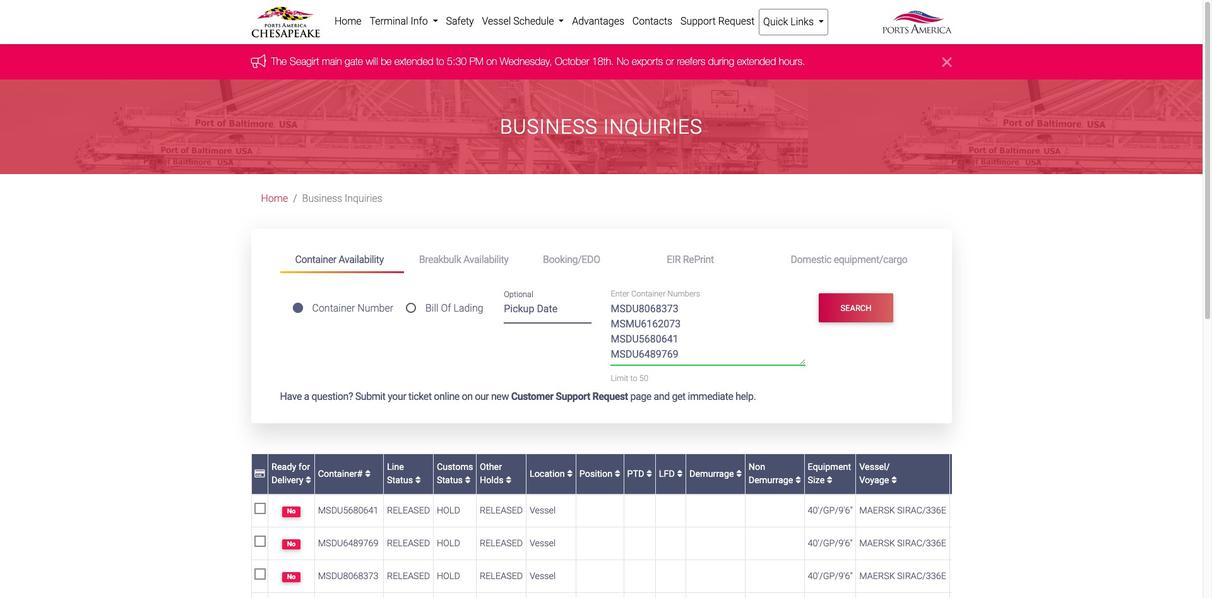 Task type: describe. For each thing, give the bounding box(es) containing it.
availability for container availability
[[339, 254, 384, 266]]

the seagirt main gate will be extended to 5:30 pm on wednesday, october 18th.  no exports or reefers during extended hours. alert
[[0, 44, 1203, 80]]

be
[[381, 56, 392, 67]]

help.
[[736, 391, 756, 403]]

equipment
[[808, 462, 852, 473]]

customer support request link
[[511, 391, 628, 403]]

1 horizontal spatial business
[[500, 115, 598, 139]]

non
[[749, 462, 766, 473]]

lading
[[454, 303, 484, 315]]

container availability link
[[280, 249, 404, 274]]

hours.
[[779, 56, 806, 67]]

safety
[[446, 15, 474, 27]]

booking/edo
[[543, 254, 601, 266]]

hold for msdu6489769
[[437, 539, 460, 550]]

ptd
[[628, 469, 647, 480]]

equipment size
[[808, 462, 852, 487]]

domestic equipment/cargo link
[[776, 249, 923, 272]]

no inside the seagirt main gate will be extended to 5:30 pm on wednesday, october 18th.  no exports or reefers during extended hours. alert
[[617, 56, 629, 67]]

1 vertical spatial on
[[462, 391, 473, 403]]

vessel schedule link
[[478, 9, 568, 34]]

contacts
[[633, 15, 673, 27]]

ticket
[[409, 391, 432, 403]]

sirac/336e for msdu6489769
[[898, 539, 947, 550]]

line status
[[387, 462, 416, 487]]

bill
[[426, 303, 439, 315]]

quick links
[[764, 16, 817, 28]]

customs
[[437, 462, 473, 473]]

1 vertical spatial container
[[632, 290, 666, 299]]

vessel schedule
[[482, 15, 557, 27]]

breakbulk availability link
[[404, 249, 528, 272]]

terminal info
[[370, 15, 431, 27]]

1 vertical spatial home
[[261, 193, 288, 205]]

sort image for for
[[306, 477, 311, 486]]

numbers
[[668, 290, 701, 299]]

msdu5680641
[[318, 506, 379, 517]]

equipment/cargo
[[834, 254, 908, 266]]

your
[[388, 391, 406, 403]]

during
[[709, 56, 735, 67]]

demurrage inside non demurrage
[[749, 476, 794, 487]]

size
[[808, 476, 825, 487]]

advantages link
[[568, 9, 629, 34]]

other
[[480, 462, 502, 473]]

search
[[841, 304, 872, 313]]

0 vertical spatial inquiries
[[604, 115, 703, 139]]

sort image for status
[[416, 477, 421, 486]]

demurrage link
[[690, 469, 742, 480]]

no for msdu5680641
[[287, 508, 296, 516]]

terminal info link
[[366, 9, 442, 34]]

breakbulk availability
[[419, 254, 509, 266]]

delivery
[[272, 476, 304, 487]]

vessel for msdu6489769
[[530, 539, 556, 550]]

or
[[666, 56, 675, 67]]

lfd link
[[659, 469, 683, 480]]

40'/gp/9'6" for msdu8068373
[[808, 572, 853, 582]]

vessel for msdu8068373
[[530, 572, 556, 582]]

close image
[[943, 55, 952, 70]]

support request
[[681, 15, 755, 27]]

location link
[[530, 469, 573, 480]]

question?
[[312, 391, 353, 403]]

container# link
[[318, 469, 371, 480]]

line
[[387, 462, 404, 473]]

sort image for holds
[[506, 477, 512, 486]]

eir reprint link
[[652, 249, 776, 272]]

hold for msdu8068373
[[437, 572, 460, 582]]

have a question? submit your ticket online on our new customer support request page and get immediate help.
[[280, 391, 756, 403]]

1 vertical spatial to
[[631, 374, 638, 383]]

optional
[[504, 290, 534, 299]]

vessel for msdu5680641
[[530, 506, 556, 517]]

get
[[672, 391, 686, 403]]

submit
[[355, 391, 386, 403]]

will
[[366, 56, 378, 67]]

breakbulk
[[419, 254, 461, 266]]

and
[[654, 391, 670, 403]]

number
[[358, 303, 394, 315]]

status for customs
[[437, 476, 463, 487]]

on inside alert
[[487, 56, 497, 67]]

voyage
[[860, 476, 890, 487]]

page
[[631, 391, 652, 403]]

reprint
[[683, 254, 714, 266]]

of
[[441, 303, 451, 315]]

sort image for position
[[615, 470, 621, 479]]

maersk sirac/336e for msdu6489769
[[860, 539, 947, 550]]

seagirt
[[290, 56, 319, 67]]

no for msdu8068373
[[287, 573, 296, 582]]

exports
[[632, 56, 663, 67]]

container for container number
[[312, 303, 355, 315]]

Enter Container Numbers text field
[[611, 302, 806, 366]]

container#
[[318, 469, 365, 480]]

terminal
[[370, 15, 408, 27]]

sort image for container#
[[365, 470, 371, 479]]

vessel/
[[860, 462, 891, 473]]

ready
[[272, 462, 297, 473]]

online
[[434, 391, 460, 403]]

Optional text field
[[504, 299, 592, 324]]

our
[[475, 391, 489, 403]]

immediate
[[688, 391, 734, 403]]

vessel/ voyage
[[860, 462, 892, 487]]

sort image for voyage
[[892, 477, 898, 486]]

the seagirt main gate will be extended to 5:30 pm on wednesday, october 18th.  no exports or reefers during extended hours.
[[271, 56, 806, 67]]

1 horizontal spatial support
[[681, 15, 716, 27]]

october
[[555, 56, 590, 67]]

other holds
[[480, 462, 506, 487]]

lfd
[[659, 469, 677, 480]]

maersk sirac/336e for msdu8068373
[[860, 572, 947, 582]]

advantages
[[572, 15, 625, 27]]

40'/gp/9'6" for msdu5680641
[[808, 506, 853, 517]]

safety link
[[442, 9, 478, 34]]

customs status
[[437, 462, 473, 487]]

customer
[[511, 391, 554, 403]]

container for container availability
[[295, 254, 337, 266]]

holds
[[480, 476, 504, 487]]

new
[[491, 391, 509, 403]]

have
[[280, 391, 302, 403]]



Task type: locate. For each thing, give the bounding box(es) containing it.
maersk sirac/336e for msdu5680641
[[860, 506, 947, 517]]

1 vertical spatial business inquiries
[[302, 193, 383, 205]]

wednesday,
[[500, 56, 552, 67]]

support
[[681, 15, 716, 27], [556, 391, 591, 403]]

1 vertical spatial maersk
[[860, 539, 896, 550]]

to left the 5:30
[[437, 56, 444, 67]]

container availability
[[295, 254, 384, 266]]

msdu6489769
[[318, 539, 379, 550]]

maersk sirac/336e
[[860, 506, 947, 517], [860, 539, 947, 550], [860, 572, 947, 582]]

msdu8068373
[[318, 572, 379, 582]]

container left the "number"
[[312, 303, 355, 315]]

1 availability from the left
[[339, 254, 384, 266]]

0 horizontal spatial business
[[302, 193, 342, 205]]

sort image for size
[[827, 477, 833, 486]]

request
[[719, 15, 755, 27], [593, 391, 628, 403]]

3 maersk from the top
[[860, 572, 896, 582]]

eir
[[667, 254, 681, 266]]

hold for msdu5680641
[[437, 506, 460, 517]]

1 vertical spatial business
[[302, 193, 342, 205]]

support request link
[[677, 9, 759, 34]]

sort image right holds
[[506, 477, 512, 486]]

links
[[791, 16, 814, 28]]

sort image left the lfd at right bottom
[[647, 470, 653, 479]]

0 vertical spatial on
[[487, 56, 497, 67]]

demurrage
[[690, 469, 737, 480], [749, 476, 794, 487]]

quick
[[764, 16, 789, 28]]

extended right during
[[737, 56, 777, 67]]

3 40'/gp/9'6" from the top
[[808, 572, 853, 582]]

status for line
[[387, 476, 413, 487]]

container
[[295, 254, 337, 266], [632, 290, 666, 299], [312, 303, 355, 315]]

inquiries
[[604, 115, 703, 139], [345, 193, 383, 205]]

request left quick
[[719, 15, 755, 27]]

1 maersk from the top
[[860, 506, 896, 517]]

1 horizontal spatial to
[[631, 374, 638, 383]]

to left 50
[[631, 374, 638, 383]]

container right enter
[[632, 290, 666, 299]]

no right "18th."
[[617, 56, 629, 67]]

0 horizontal spatial on
[[462, 391, 473, 403]]

position link
[[580, 469, 621, 480]]

demurrage right lfd link
[[690, 469, 737, 480]]

1 hold from the top
[[437, 506, 460, 517]]

sort image for lfd
[[677, 470, 683, 479]]

0 horizontal spatial support
[[556, 391, 591, 403]]

3 hold from the top
[[437, 572, 460, 582]]

container number
[[312, 303, 394, 315]]

status inside the 'line status'
[[387, 476, 413, 487]]

maersk for msdu8068373
[[860, 572, 896, 582]]

2 hold from the top
[[437, 539, 460, 550]]

extended
[[395, 56, 434, 67], [737, 56, 777, 67]]

status down line
[[387, 476, 413, 487]]

enter container numbers
[[611, 290, 701, 299]]

schedule
[[514, 15, 554, 27]]

0 horizontal spatial to
[[437, 56, 444, 67]]

1 extended from the left
[[395, 56, 434, 67]]

limit
[[611, 374, 629, 383]]

support right customer
[[556, 391, 591, 403]]

domestic
[[791, 254, 832, 266]]

0 vertical spatial 40'/gp/9'6"
[[808, 506, 853, 517]]

location
[[530, 469, 567, 480]]

0 vertical spatial home
[[335, 15, 362, 27]]

5:30
[[447, 56, 467, 67]]

2 extended from the left
[[737, 56, 777, 67]]

gate
[[345, 56, 363, 67]]

2 maersk sirac/336e from the top
[[860, 539, 947, 550]]

1 status from the left
[[387, 476, 413, 487]]

3 sirac/336e from the top
[[898, 572, 947, 582]]

the seagirt main gate will be extended to 5:30 pm on wednesday, october 18th.  no exports or reefers during extended hours. link
[[271, 56, 806, 67]]

no left msdu8068373
[[287, 573, 296, 582]]

sort image
[[365, 470, 371, 479], [615, 470, 621, 479], [647, 470, 653, 479], [677, 470, 683, 479], [737, 470, 742, 479], [465, 477, 471, 486], [796, 477, 802, 486]]

limit to 50
[[611, 374, 649, 383]]

credit card image
[[255, 470, 265, 479]]

0 horizontal spatial inquiries
[[345, 193, 383, 205]]

2 vertical spatial 40'/gp/9'6"
[[808, 572, 853, 582]]

2 availability from the left
[[464, 254, 509, 266]]

0 vertical spatial maersk
[[860, 506, 896, 517]]

sirac/336e
[[898, 506, 947, 517], [898, 539, 947, 550], [898, 572, 947, 582]]

availability for breakbulk availability
[[464, 254, 509, 266]]

1 horizontal spatial demurrage
[[749, 476, 794, 487]]

maersk
[[860, 506, 896, 517], [860, 539, 896, 550], [860, 572, 896, 582]]

ptd link
[[628, 469, 653, 480]]

for
[[299, 462, 310, 473]]

pm
[[470, 56, 484, 67]]

status inside customs status
[[437, 476, 463, 487]]

0 vertical spatial support
[[681, 15, 716, 27]]

sort image inside lfd link
[[677, 470, 683, 479]]

container up container number
[[295, 254, 337, 266]]

0 vertical spatial business
[[500, 115, 598, 139]]

0 horizontal spatial availability
[[339, 254, 384, 266]]

0 vertical spatial hold
[[437, 506, 460, 517]]

0 horizontal spatial home
[[261, 193, 288, 205]]

availability right breakbulk
[[464, 254, 509, 266]]

availability up container number
[[339, 254, 384, 266]]

business inquiries
[[500, 115, 703, 139], [302, 193, 383, 205]]

1 vertical spatial support
[[556, 391, 591, 403]]

extended right be
[[395, 56, 434, 67]]

sort image down customs
[[465, 477, 471, 486]]

3 maersk sirac/336e from the top
[[860, 572, 947, 582]]

2 40'/gp/9'6" from the top
[[808, 539, 853, 550]]

sort image left non
[[737, 470, 742, 479]]

2 vertical spatial hold
[[437, 572, 460, 582]]

sort image
[[567, 470, 573, 479], [306, 477, 311, 486], [416, 477, 421, 486], [506, 477, 512, 486], [827, 477, 833, 486], [892, 477, 898, 486]]

2 maersk from the top
[[860, 539, 896, 550]]

1 vertical spatial inquiries
[[345, 193, 383, 205]]

vessel
[[482, 15, 511, 27], [530, 506, 556, 517], [530, 539, 556, 550], [530, 572, 556, 582]]

1 vertical spatial maersk sirac/336e
[[860, 539, 947, 550]]

maersk for msdu6489769
[[860, 539, 896, 550]]

0 horizontal spatial status
[[387, 476, 413, 487]]

enter
[[611, 290, 630, 299]]

1 horizontal spatial status
[[437, 476, 463, 487]]

0 horizontal spatial demurrage
[[690, 469, 737, 480]]

request down limit
[[593, 391, 628, 403]]

sort image inside 'position' link
[[615, 470, 621, 479]]

1 horizontal spatial home link
[[331, 9, 366, 34]]

50
[[640, 374, 649, 383]]

2 sirac/336e from the top
[[898, 539, 947, 550]]

sort image inside location link
[[567, 470, 573, 479]]

on left our
[[462, 391, 473, 403]]

status down customs
[[437, 476, 463, 487]]

quick links link
[[759, 9, 829, 35]]

a
[[304, 391, 309, 403]]

sort image left 'ptd'
[[615, 470, 621, 479]]

sort image inside the 'container#' link
[[365, 470, 371, 479]]

to
[[437, 56, 444, 67], [631, 374, 638, 383]]

domestic equipment/cargo
[[791, 254, 908, 266]]

sort image left size
[[796, 477, 802, 486]]

0 vertical spatial to
[[437, 56, 444, 67]]

on right pm
[[487, 56, 497, 67]]

sirac/336e for msdu5680641
[[898, 506, 947, 517]]

40'/gp/9'6" for msdu6489769
[[808, 539, 853, 550]]

1 vertical spatial sirac/336e
[[898, 539, 947, 550]]

1 sirac/336e from the top
[[898, 506, 947, 517]]

1 horizontal spatial extended
[[737, 56, 777, 67]]

0 horizontal spatial business inquiries
[[302, 193, 383, 205]]

1 horizontal spatial inquiries
[[604, 115, 703, 139]]

bill of lading
[[426, 303, 484, 315]]

sort image left line
[[365, 470, 371, 479]]

sort image down equipment
[[827, 477, 833, 486]]

1 horizontal spatial business inquiries
[[500, 115, 703, 139]]

to inside the seagirt main gate will be extended to 5:30 pm on wednesday, october 18th.  no exports or reefers during extended hours. alert
[[437, 56, 444, 67]]

sort image down for
[[306, 477, 311, 486]]

2 vertical spatial maersk sirac/336e
[[860, 572, 947, 582]]

sort image for ptd
[[647, 470, 653, 479]]

booking/edo link
[[528, 249, 652, 272]]

sort image left position
[[567, 470, 573, 479]]

search button
[[819, 294, 894, 323]]

0 horizontal spatial home link
[[261, 193, 288, 205]]

1 maersk sirac/336e from the top
[[860, 506, 947, 517]]

sort image left demurrage link
[[677, 470, 683, 479]]

bullhorn image
[[251, 54, 271, 68]]

1 vertical spatial request
[[593, 391, 628, 403]]

released
[[387, 506, 430, 517], [480, 506, 523, 517], [387, 539, 430, 550], [480, 539, 523, 550], [387, 572, 430, 582], [480, 572, 523, 582]]

sort image right voyage
[[892, 477, 898, 486]]

0 vertical spatial business inquiries
[[500, 115, 703, 139]]

40'/gp/9'6"
[[808, 506, 853, 517], [808, 539, 853, 550], [808, 572, 853, 582]]

1 vertical spatial hold
[[437, 539, 460, 550]]

1 horizontal spatial request
[[719, 15, 755, 27]]

0 vertical spatial maersk sirac/336e
[[860, 506, 947, 517]]

home link
[[331, 9, 366, 34], [261, 193, 288, 205]]

no for msdu6489769
[[287, 541, 296, 549]]

sort image inside demurrage link
[[737, 470, 742, 479]]

main
[[322, 56, 342, 67]]

18th.
[[592, 56, 614, 67]]

status
[[387, 476, 413, 487], [437, 476, 463, 487]]

0 vertical spatial home link
[[331, 9, 366, 34]]

0 vertical spatial container
[[295, 254, 337, 266]]

sirac/336e for msdu8068373
[[898, 572, 947, 582]]

contacts link
[[629, 9, 677, 34]]

maersk for msdu5680641
[[860, 506, 896, 517]]

demurrage down non
[[749, 476, 794, 487]]

no down delivery
[[287, 508, 296, 516]]

0 vertical spatial sirac/336e
[[898, 506, 947, 517]]

sort image for demurrage
[[737, 470, 742, 479]]

no left the msdu6489769
[[287, 541, 296, 549]]

ready for delivery
[[272, 462, 310, 487]]

1 horizontal spatial on
[[487, 56, 497, 67]]

1 horizontal spatial home
[[335, 15, 362, 27]]

0 horizontal spatial request
[[593, 391, 628, 403]]

0 vertical spatial request
[[719, 15, 755, 27]]

2 status from the left
[[437, 476, 463, 487]]

0 horizontal spatial extended
[[395, 56, 434, 67]]

sort image inside ptd link
[[647, 470, 653, 479]]

business
[[500, 115, 598, 139], [302, 193, 342, 205]]

1 40'/gp/9'6" from the top
[[808, 506, 853, 517]]

2 vertical spatial maersk
[[860, 572, 896, 582]]

2 vertical spatial sirac/336e
[[898, 572, 947, 582]]

no
[[617, 56, 629, 67], [287, 508, 296, 516], [287, 541, 296, 549], [287, 573, 296, 582]]

sort image left customs status
[[416, 477, 421, 486]]

info
[[411, 15, 428, 27]]

support up reefers
[[681, 15, 716, 27]]

non demurrage
[[749, 462, 796, 487]]

2 vertical spatial container
[[312, 303, 355, 315]]

1 horizontal spatial availability
[[464, 254, 509, 266]]

1 vertical spatial 40'/gp/9'6"
[[808, 539, 853, 550]]

1 vertical spatial home link
[[261, 193, 288, 205]]



Task type: vqa. For each thing, say whether or not it's contained in the screenshot.
Support
yes



